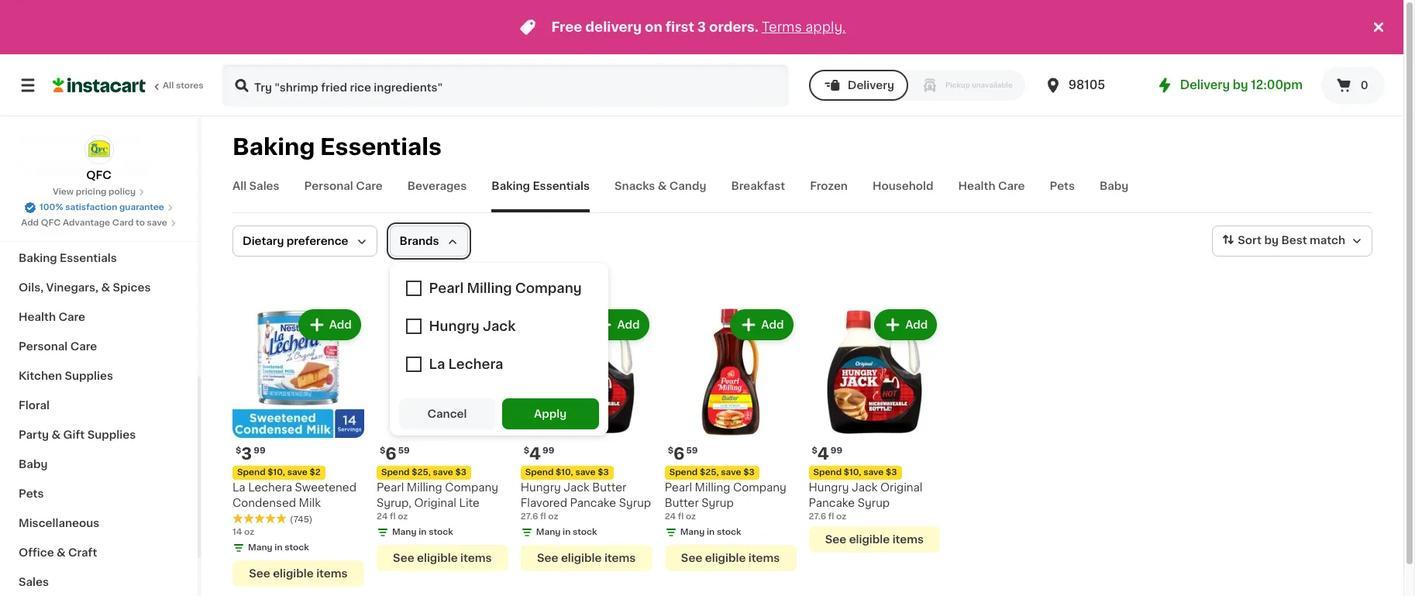 Task type: describe. For each thing, give the bounding box(es) containing it.
view pricing policy
[[53, 188, 136, 196]]

all sales
[[233, 181, 280, 191]]

14 oz
[[233, 528, 254, 536]]

eligible for pearl milling company butter syrup
[[705, 553, 746, 563]]

98105 button
[[1044, 64, 1137, 107]]

oils,
[[19, 282, 44, 293]]

0
[[1361, 80, 1369, 91]]

snacks
[[615, 181, 655, 191]]

office
[[19, 547, 54, 558]]

dry
[[19, 105, 39, 116]]

delivery by 12:00pm link
[[1156, 76, 1303, 95]]

0 horizontal spatial health care
[[19, 312, 85, 322]]

& left gift on the bottom
[[52, 429, 61, 440]]

stock down (745)
[[285, 543, 309, 552]]

pancake inside hungry jack butter flavored pancake syrup 27.6 fl oz
[[570, 498, 616, 508]]

many down '14 oz'
[[248, 543, 273, 552]]

on
[[645, 21, 663, 33]]

0 button
[[1322, 67, 1385, 104]]

original inside hungry jack original pancake syrup 27.6 fl oz
[[881, 482, 923, 493]]

4 for hungry jack original pancake syrup
[[818, 446, 829, 462]]

0 horizontal spatial household link
[[9, 214, 188, 243]]

butter inside hungry jack butter flavored pancake syrup 27.6 fl oz
[[592, 482, 627, 493]]

by for sort
[[1265, 235, 1279, 246]]

see for hungry jack original pancake syrup
[[825, 534, 847, 545]]

see eligible items for pearl milling company butter syrup
[[681, 553, 780, 563]]

delivery by 12:00pm
[[1180, 79, 1303, 91]]

& left spices
[[101, 282, 110, 293]]

1 horizontal spatial breakfast
[[731, 181, 785, 191]]

$10, for hungry jack butter flavored pancake syrup
[[556, 468, 573, 477]]

cancel
[[428, 409, 467, 419]]

pricing
[[76, 188, 107, 196]]

add for pearl milling company syrup, original lite
[[473, 319, 496, 330]]

1 vertical spatial essentials
[[533, 181, 590, 191]]

kitchen supplies link
[[9, 361, 188, 391]]

& left pasta
[[82, 105, 91, 116]]

add inside add qfc advantage card to save link
[[21, 219, 39, 227]]

see for hungry jack butter flavored pancake syrup
[[537, 553, 559, 563]]

1 horizontal spatial personal care
[[304, 181, 383, 191]]

dietary
[[243, 236, 284, 247]]

to
[[136, 219, 145, 227]]

dietary preference button
[[233, 226, 377, 257]]

stock for pancake
[[573, 528, 597, 536]]

$25, for syrup
[[700, 468, 719, 477]]

& left craft
[[57, 547, 66, 558]]

sauces
[[102, 135, 143, 146]]

0 vertical spatial household
[[873, 181, 934, 191]]

1 horizontal spatial breakfast link
[[731, 178, 785, 212]]

add qfc advantage card to save
[[21, 219, 167, 227]]

4 product group from the left
[[665, 306, 797, 571]]

3 product group from the left
[[521, 306, 652, 571]]

0 vertical spatial qfc
[[86, 170, 111, 181]]

oils, vinegars, & spices
[[19, 282, 151, 293]]

company for original
[[445, 482, 499, 493]]

best
[[1282, 235, 1307, 246]]

& left sauces
[[90, 135, 99, 146]]

spend for hungry jack butter flavored pancake syrup
[[525, 468, 554, 477]]

$ for pearl milling company butter syrup
[[668, 446, 674, 455]]

sort by
[[1238, 235, 1279, 246]]

$ 6 59 for pearl milling company syrup, original lite
[[380, 446, 410, 462]]

pearl milling company syrup, original lite 24 fl oz
[[377, 482, 499, 521]]

see eligible items button for pearl milling company butter syrup
[[665, 545, 797, 571]]

snacks & candy
[[615, 181, 707, 191]]

apply button
[[502, 398, 599, 429]]

add button for syrup,
[[444, 311, 504, 339]]

terms apply. link
[[762, 21, 846, 33]]

many in stock for pancake
[[536, 528, 597, 536]]

$ 4 99 for hungry jack original pancake syrup
[[812, 446, 843, 462]]

$ 3 99
[[236, 446, 266, 462]]

100% satisfaction guarantee
[[40, 203, 164, 212]]

6 for pearl milling company butter syrup
[[674, 446, 685, 462]]

card
[[112, 219, 134, 227]]

0 horizontal spatial baking essentials link
[[9, 243, 188, 273]]

sweetened
[[295, 482, 357, 493]]

$ for hungry jack original pancake syrup
[[812, 446, 818, 455]]

0 horizontal spatial pets link
[[9, 479, 188, 509]]

brands
[[400, 236, 439, 247]]

items for pearl milling company butter syrup
[[749, 553, 780, 563]]

health care link for condiments & sauces link
[[9, 302, 188, 332]]

canned
[[19, 164, 63, 175]]

$ 4 99 for hungry jack butter flavored pancake syrup
[[524, 446, 555, 462]]

party & gift supplies
[[19, 429, 136, 440]]

$ for hungry jack butter flavored pancake syrup
[[524, 446, 530, 455]]

in for pancake
[[563, 528, 571, 536]]

frozen
[[810, 181, 848, 191]]

canned goods & soups link
[[9, 155, 188, 185]]

see eligible items for pearl milling company syrup, original lite
[[393, 553, 492, 563]]

1 horizontal spatial health
[[959, 181, 996, 191]]

preference
[[287, 236, 349, 247]]

& left candy
[[658, 181, 667, 191]]

qfc link
[[84, 135, 114, 183]]

all for all stores
[[163, 81, 174, 90]]

kitchen supplies
[[19, 371, 113, 381]]

apply.
[[806, 21, 846, 33]]

many in stock for syrup
[[680, 528, 741, 536]]

limited time offer region
[[0, 0, 1370, 54]]

2 horizontal spatial baking essentials
[[492, 181, 590, 191]]

0 horizontal spatial baking essentials
[[19, 253, 117, 264]]

add for hungry jack butter flavored pancake syrup
[[617, 319, 640, 330]]

la
[[233, 482, 245, 493]]

goods for canned
[[65, 164, 102, 175]]

59 for pearl milling company syrup, original lite
[[398, 446, 410, 455]]

syrup inside hungry jack butter flavored pancake syrup 27.6 fl oz
[[619, 498, 651, 508]]

company for syrup
[[733, 482, 787, 493]]

floral
[[19, 400, 50, 411]]

1 vertical spatial sales
[[19, 577, 49, 588]]

many in stock for original
[[392, 528, 453, 536]]

$25, for original
[[412, 468, 431, 477]]

1 horizontal spatial sales
[[249, 181, 280, 191]]

fl inside hungry jack original pancake syrup 27.6 fl oz
[[829, 512, 834, 521]]

1 horizontal spatial baking essentials link
[[492, 178, 590, 212]]

4 for hungry jack butter flavored pancake syrup
[[530, 446, 541, 462]]

first
[[666, 21, 694, 33]]

lechera
[[248, 482, 292, 493]]

oz inside hungry jack butter flavored pancake syrup 27.6 fl oz
[[548, 512, 559, 521]]

policy
[[109, 188, 136, 196]]

see eligible items for hungry jack butter flavored pancake syrup
[[537, 553, 636, 563]]

qfc logo image
[[84, 135, 114, 164]]

miscellaneous
[[19, 518, 99, 529]]

stores
[[176, 81, 204, 90]]

0 vertical spatial health care
[[959, 181, 1025, 191]]

0 horizontal spatial pets
[[19, 488, 44, 499]]

24 inside pearl milling company syrup, original lite 24 fl oz
[[377, 512, 388, 521]]

syrup for pancake
[[858, 498, 890, 508]]

stock for original
[[429, 528, 453, 536]]

100% satisfaction guarantee button
[[24, 198, 174, 214]]

craft
[[68, 547, 97, 558]]

beverages link
[[408, 178, 467, 212]]

pearl milling company butter syrup 24 fl oz
[[665, 482, 787, 521]]

floral link
[[9, 391, 188, 420]]

save for hungry jack butter flavored pancake syrup
[[576, 468, 596, 477]]

1 vertical spatial qfc
[[41, 219, 61, 227]]

see for la lechera sweetened condensed milk
[[249, 568, 270, 579]]

party & gift supplies link
[[9, 420, 188, 450]]

orders.
[[709, 21, 759, 33]]

guarantee
[[119, 203, 164, 212]]

vinegars,
[[46, 282, 98, 293]]

0 horizontal spatial household
[[19, 223, 80, 234]]

condiments
[[19, 135, 88, 146]]

hungry jack original pancake syrup 27.6 fl oz
[[809, 482, 923, 521]]

3 inside limited time offer region
[[698, 21, 706, 33]]

hungry jack butter flavored pancake syrup 27.6 fl oz
[[521, 482, 651, 521]]

items for hungry jack original pancake syrup
[[893, 534, 924, 545]]

by for delivery
[[1233, 79, 1249, 91]]

14
[[233, 528, 242, 536]]

save for pearl milling company syrup, original lite
[[433, 468, 453, 477]]

see eligible items button for la lechera sweetened condensed milk
[[233, 560, 364, 587]]

items for hungry jack butter flavored pancake syrup
[[605, 553, 636, 563]]

Search field
[[223, 65, 787, 105]]

0 horizontal spatial baby
[[19, 459, 48, 470]]

spices
[[113, 282, 151, 293]]

advantage
[[63, 219, 110, 227]]

1 horizontal spatial pets
[[1050, 181, 1075, 191]]

instacart logo image
[[53, 76, 146, 95]]

miscellaneous link
[[9, 509, 188, 538]]

view pricing policy link
[[53, 186, 145, 198]]

butter inside the pearl milling company butter syrup 24 fl oz
[[665, 498, 699, 508]]

party
[[19, 429, 49, 440]]

many for butter
[[680, 528, 705, 536]]

1 vertical spatial 3
[[241, 446, 252, 462]]

add button for flavored
[[588, 311, 648, 339]]

all stores link
[[53, 64, 205, 107]]

items for pearl milling company syrup, original lite
[[460, 553, 492, 563]]

all stores
[[163, 81, 204, 90]]

eligible for hungry jack original pancake syrup
[[849, 534, 890, 545]]

dry goods & pasta
[[19, 105, 125, 116]]

see eligible items button for hungry jack butter flavored pancake syrup
[[521, 545, 652, 571]]

see eligible items for la lechera sweetened condensed milk
[[249, 568, 348, 579]]

100%
[[40, 203, 63, 212]]

spend $25, save $3 for original
[[381, 468, 467, 477]]

save right to
[[147, 219, 167, 227]]

product group containing 3
[[233, 306, 364, 587]]

flavored
[[521, 498, 567, 508]]

0 vertical spatial baking
[[233, 136, 315, 158]]

match
[[1310, 235, 1346, 246]]

1 horizontal spatial household link
[[873, 178, 934, 212]]

oils, vinegars, & spices link
[[9, 273, 188, 302]]

0 horizontal spatial personal care link
[[9, 332, 188, 361]]

many for flavored
[[536, 528, 561, 536]]

0 horizontal spatial personal
[[19, 341, 68, 352]]

satisfaction
[[65, 203, 117, 212]]

dietary preference
[[243, 236, 349, 247]]

5 product group from the left
[[809, 306, 941, 553]]

spend $10, save $3 for hungry jack original pancake syrup
[[814, 468, 897, 477]]

$10, for la lechera sweetened condensed milk
[[268, 468, 285, 477]]

2 horizontal spatial baking
[[492, 181, 530, 191]]

$10, for hungry jack original pancake syrup
[[844, 468, 862, 477]]

free delivery on first 3 orders. terms apply.
[[552, 21, 846, 33]]

2 vertical spatial essentials
[[60, 253, 117, 264]]

27.6 inside hungry jack original pancake syrup 27.6 fl oz
[[809, 512, 826, 521]]

add button for butter
[[732, 311, 792, 339]]

best match
[[1282, 235, 1346, 246]]

jack for syrup
[[852, 482, 878, 493]]

in for syrup
[[707, 528, 715, 536]]



Task type: locate. For each thing, give the bounding box(es) containing it.
save for la lechera sweetened condensed milk
[[287, 468, 308, 477]]

all sales link
[[233, 178, 280, 212]]

1 jack from the left
[[564, 482, 590, 493]]

2 jack from the left
[[852, 482, 878, 493]]

2 milling from the left
[[695, 482, 731, 493]]

office & craft
[[19, 547, 97, 558]]

1 horizontal spatial $ 4 99
[[812, 446, 843, 462]]

save up hungry jack butter flavored pancake syrup 27.6 fl oz
[[576, 468, 596, 477]]

$ up syrup,
[[380, 446, 385, 455]]

2 24 from the left
[[665, 512, 676, 521]]

$ 4 99
[[524, 446, 555, 462], [812, 446, 843, 462]]

see
[[825, 534, 847, 545], [393, 553, 414, 563], [537, 553, 559, 563], [681, 553, 703, 563], [249, 568, 270, 579]]

99 down "apply" on the left of page
[[543, 446, 555, 455]]

24 inside the pearl milling company butter syrup 24 fl oz
[[665, 512, 676, 521]]

eligible for hungry jack butter flavored pancake syrup
[[561, 553, 602, 563]]

syrup,
[[377, 498, 412, 508]]

product group
[[233, 306, 364, 587], [377, 306, 508, 571], [521, 306, 652, 571], [665, 306, 797, 571], [809, 306, 941, 553]]

$3 for original
[[455, 468, 467, 477]]

$3 for pancake
[[598, 468, 609, 477]]

0 horizontal spatial essentials
[[60, 253, 117, 264]]

many down syrup,
[[392, 528, 417, 536]]

59 up syrup,
[[398, 446, 410, 455]]

qfc down 100%
[[41, 219, 61, 227]]

office & craft link
[[9, 538, 188, 567]]

6 for pearl milling company syrup, original lite
[[385, 446, 397, 462]]

see eligible items
[[825, 534, 924, 545], [393, 553, 492, 563], [537, 553, 636, 563], [681, 553, 780, 563], [249, 568, 348, 579]]

0 horizontal spatial original
[[414, 498, 457, 508]]

1 syrup from the left
[[619, 498, 651, 508]]

eligible down the pearl milling company butter syrup 24 fl oz
[[705, 553, 746, 563]]

1 fl from the left
[[390, 512, 396, 521]]

in for original
[[419, 528, 427, 536]]

1 vertical spatial original
[[414, 498, 457, 508]]

soups
[[117, 164, 152, 175]]

1 horizontal spatial 3
[[698, 21, 706, 33]]

2 add button from the left
[[444, 311, 504, 339]]

1 vertical spatial personal care
[[19, 341, 97, 352]]

see eligible items down pearl milling company syrup, original lite 24 fl oz
[[393, 553, 492, 563]]

98105
[[1069, 79, 1106, 91]]

2 4 from the left
[[818, 446, 829, 462]]

spend for pearl milling company butter syrup
[[670, 468, 698, 477]]

goods inside 'link'
[[65, 164, 102, 175]]

pearl inside the pearl milling company butter syrup 24 fl oz
[[665, 482, 692, 493]]

1 horizontal spatial essentials
[[320, 136, 442, 158]]

24
[[377, 512, 388, 521], [665, 512, 676, 521]]

see eligible items button for pearl milling company syrup, original lite
[[377, 545, 508, 571]]

baby
[[1100, 181, 1129, 191], [19, 459, 48, 470]]

1 $ 4 99 from the left
[[524, 446, 555, 462]]

$
[[236, 446, 241, 455], [380, 446, 385, 455], [524, 446, 530, 455], [668, 446, 674, 455], [812, 446, 818, 455]]

1 99 from the left
[[254, 446, 266, 455]]

99 for la lechera sweetened condensed milk
[[254, 446, 266, 455]]

see for pearl milling company syrup, original lite
[[393, 553, 414, 563]]

6
[[385, 446, 397, 462], [674, 446, 685, 462]]

1 $ 6 59 from the left
[[380, 446, 410, 462]]

pearl inside pearl milling company syrup, original lite 24 fl oz
[[377, 482, 404, 493]]

delivery inside button
[[848, 80, 895, 91]]

fl inside pearl milling company syrup, original lite 24 fl oz
[[390, 512, 396, 521]]

1 horizontal spatial jack
[[852, 482, 878, 493]]

4 $ from the left
[[668, 446, 674, 455]]

4 up hungry jack original pancake syrup 27.6 fl oz at right bottom
[[818, 446, 829, 462]]

2 27.6 from the left
[[809, 512, 826, 521]]

0 vertical spatial pets
[[1050, 181, 1075, 191]]

0 horizontal spatial baking
[[19, 253, 57, 264]]

kitchen
[[19, 371, 62, 381]]

(745)
[[290, 515, 313, 524]]

brands button
[[390, 226, 468, 257]]

see down flavored
[[537, 553, 559, 563]]

1 horizontal spatial $ 6 59
[[668, 446, 698, 462]]

0 horizontal spatial hungry
[[521, 482, 561, 493]]

1 horizontal spatial baby
[[1100, 181, 1129, 191]]

household right frozen
[[873, 181, 934, 191]]

$ down apply button
[[524, 446, 530, 455]]

1 vertical spatial personal
[[19, 341, 68, 352]]

2 pearl from the left
[[665, 482, 692, 493]]

2 99 from the left
[[543, 446, 555, 455]]

health care link for beverages link
[[959, 178, 1025, 212]]

spend up the pearl milling company butter syrup 24 fl oz
[[670, 468, 698, 477]]

personal care link up the preference
[[304, 178, 383, 212]]

0 vertical spatial baking essentials
[[233, 136, 442, 158]]

milling inside pearl milling company syrup, original lite 24 fl oz
[[407, 482, 442, 493]]

0 vertical spatial original
[[881, 482, 923, 493]]

2 fl from the left
[[540, 512, 546, 521]]

99 for hungry jack original pancake syrup
[[831, 446, 843, 455]]

by
[[1233, 79, 1249, 91], [1265, 235, 1279, 246]]

personal care up the preference
[[304, 181, 383, 191]]

2 product group from the left
[[377, 306, 508, 571]]

1 vertical spatial breakfast
[[19, 194, 73, 205]]

1 vertical spatial goods
[[65, 164, 102, 175]]

personal care link
[[304, 178, 383, 212], [9, 332, 188, 361]]

frozen link
[[810, 178, 848, 212]]

1 horizontal spatial butter
[[665, 498, 699, 508]]

many down flavored
[[536, 528, 561, 536]]

in down condensed
[[275, 543, 283, 552]]

care
[[356, 181, 383, 191], [998, 181, 1025, 191], [58, 312, 85, 322], [70, 341, 97, 352]]

2 spend $25, save $3 from the left
[[670, 468, 755, 477]]

breakfast right candy
[[731, 181, 785, 191]]

delivery
[[586, 21, 642, 33]]

fl
[[390, 512, 396, 521], [540, 512, 546, 521], [678, 512, 684, 521], [829, 512, 834, 521]]

5 $ from the left
[[812, 446, 818, 455]]

spend for hungry jack original pancake syrup
[[814, 468, 842, 477]]

2 spend from the left
[[381, 468, 410, 477]]

1 vertical spatial supplies
[[87, 429, 136, 440]]

candy
[[670, 181, 707, 191]]

1 horizontal spatial 6
[[674, 446, 685, 462]]

0 vertical spatial breakfast
[[731, 181, 785, 191]]

0 horizontal spatial pearl
[[377, 482, 404, 493]]

0 horizontal spatial health care link
[[9, 302, 188, 332]]

1 add button from the left
[[300, 311, 360, 339]]

0 horizontal spatial jack
[[564, 482, 590, 493]]

0 horizontal spatial spend $10, save $3
[[525, 468, 609, 477]]

syrup for butter
[[702, 498, 734, 508]]

2 horizontal spatial $10,
[[844, 468, 862, 477]]

$ 6 59
[[380, 446, 410, 462], [668, 446, 698, 462]]

baking
[[233, 136, 315, 158], [492, 181, 530, 191], [19, 253, 57, 264]]

oz inside hungry jack original pancake syrup 27.6 fl oz
[[837, 512, 847, 521]]

0 horizontal spatial 99
[[254, 446, 266, 455]]

by right sort
[[1265, 235, 1279, 246]]

baking up the all sales
[[233, 136, 315, 158]]

1 pearl from the left
[[377, 482, 404, 493]]

1 vertical spatial baby
[[19, 459, 48, 470]]

27.6
[[521, 512, 538, 521], [809, 512, 826, 521]]

breakfast down canned
[[19, 194, 73, 205]]

99 inside "$ 3 99"
[[254, 446, 266, 455]]

original inside pearl milling company syrup, original lite 24 fl oz
[[414, 498, 457, 508]]

1 27.6 from the left
[[521, 512, 538, 521]]

$ for la lechera sweetened condensed milk
[[236, 446, 241, 455]]

personal care link up kitchen supplies
[[9, 332, 188, 361]]

1 horizontal spatial 4
[[818, 446, 829, 462]]

0 horizontal spatial breakfast
[[19, 194, 73, 205]]

5 spend from the left
[[814, 468, 842, 477]]

save
[[147, 219, 167, 227], [287, 468, 308, 477], [433, 468, 453, 477], [576, 468, 596, 477], [721, 468, 742, 477], [864, 468, 884, 477]]

goods for dry
[[42, 105, 79, 116]]

0 vertical spatial essentials
[[320, 136, 442, 158]]

qfc up view pricing policy link
[[86, 170, 111, 181]]

by inside field
[[1265, 235, 1279, 246]]

items down hungry jack original pancake syrup 27.6 fl oz at right bottom
[[893, 534, 924, 545]]

many in stock
[[392, 528, 453, 536], [536, 528, 597, 536], [680, 528, 741, 536], [248, 543, 309, 552]]

many down the pearl milling company butter syrup 24 fl oz
[[680, 528, 705, 536]]

in down the pearl milling company butter syrup 24 fl oz
[[707, 528, 715, 536]]

4 $3 from the left
[[886, 468, 897, 477]]

fl inside the pearl milling company butter syrup 24 fl oz
[[678, 512, 684, 521]]

personal
[[304, 181, 353, 191], [19, 341, 68, 352]]

stock for syrup
[[717, 528, 741, 536]]

save for pearl milling company butter syrup
[[721, 468, 742, 477]]

59 for pearl milling company butter syrup
[[686, 446, 698, 455]]

spend for la lechera sweetened condensed milk
[[237, 468, 266, 477]]

& inside 'link'
[[105, 164, 114, 175]]

see eligible items for hungry jack original pancake syrup
[[825, 534, 924, 545]]

$ 4 99 down "apply" on the left of page
[[524, 446, 555, 462]]

see eligible items down (745)
[[249, 568, 348, 579]]

1 spend $10, save $3 from the left
[[525, 468, 609, 477]]

eligible down pearl milling company syrup, original lite 24 fl oz
[[417, 553, 458, 563]]

12:00pm
[[1251, 79, 1303, 91]]

2 company from the left
[[733, 482, 787, 493]]

save up hungry jack original pancake syrup 27.6 fl oz at right bottom
[[864, 468, 884, 477]]

add qfc advantage card to save link
[[21, 217, 177, 229]]

personal up the preference
[[304, 181, 353, 191]]

canned goods & soups
[[19, 164, 152, 175]]

2 vertical spatial baking essentials
[[19, 253, 117, 264]]

add for pearl milling company butter syrup
[[761, 319, 784, 330]]

$3 up lite
[[455, 468, 467, 477]]

hungry for flavored
[[521, 482, 561, 493]]

personal care up kitchen supplies
[[19, 341, 97, 352]]

1 spend $25, save $3 from the left
[[381, 468, 467, 477]]

breakfast link
[[731, 178, 785, 212], [9, 185, 188, 214]]

dry goods & pasta link
[[9, 96, 188, 126]]

household down 100%
[[19, 223, 80, 234]]

health
[[959, 181, 996, 191], [19, 312, 56, 322]]

see eligible items button down pearl milling company syrup, original lite 24 fl oz
[[377, 545, 508, 571]]

1 4 from the left
[[530, 446, 541, 462]]

goods up the condiments
[[42, 105, 79, 116]]

1 vertical spatial household
[[19, 223, 80, 234]]

0 vertical spatial sales
[[249, 181, 280, 191]]

spend $10, save $3
[[525, 468, 609, 477], [814, 468, 897, 477]]

lite
[[459, 498, 480, 508]]

spend up syrup,
[[381, 468, 410, 477]]

condiments & sauces
[[19, 135, 143, 146]]

4 add button from the left
[[732, 311, 792, 339]]

1 vertical spatial health
[[19, 312, 56, 322]]

2 horizontal spatial syrup
[[858, 498, 890, 508]]

spend $25, save $3 up the pearl milling company butter syrup 24 fl oz
[[670, 468, 755, 477]]

stock down hungry jack butter flavored pancake syrup 27.6 fl oz
[[573, 528, 597, 536]]

0 vertical spatial supplies
[[65, 371, 113, 381]]

2 hungry from the left
[[809, 482, 849, 493]]

0 vertical spatial health care link
[[959, 178, 1025, 212]]

add for hungry jack original pancake syrup
[[906, 319, 928, 330]]

supplies up 'floral' link
[[65, 371, 113, 381]]

items down the pearl milling company butter syrup 24 fl oz
[[749, 553, 780, 563]]

beverages
[[408, 181, 467, 191]]

0 vertical spatial personal care
[[304, 181, 383, 191]]

3 $10, from the left
[[844, 468, 862, 477]]

1 horizontal spatial original
[[881, 482, 923, 493]]

pancake inside hungry jack original pancake syrup 27.6 fl oz
[[809, 498, 855, 508]]

1 $25, from the left
[[412, 468, 431, 477]]

4 fl from the left
[[829, 512, 834, 521]]

0 horizontal spatial butter
[[592, 482, 627, 493]]

& left soups
[[105, 164, 114, 175]]

eligible for pearl milling company syrup, original lite
[[417, 553, 458, 563]]

1 vertical spatial baking
[[492, 181, 530, 191]]

1 horizontal spatial 24
[[665, 512, 676, 521]]

milling for syrup
[[695, 482, 731, 493]]

1 hungry from the left
[[521, 482, 561, 493]]

★★★★★
[[233, 513, 287, 524], [233, 513, 287, 524]]

spend $25, save $3 up pearl milling company syrup, original lite 24 fl oz
[[381, 468, 467, 477]]

None search field
[[222, 64, 789, 107]]

99
[[254, 446, 266, 455], [543, 446, 555, 455], [831, 446, 843, 455]]

many in stock down the pearl milling company butter syrup 24 fl oz
[[680, 528, 741, 536]]

spend $25, save $3 for syrup
[[670, 468, 755, 477]]

1 horizontal spatial pearl
[[665, 482, 692, 493]]

0 vertical spatial baking essentials link
[[492, 178, 590, 212]]

pearl
[[377, 482, 404, 493], [665, 482, 692, 493]]

1 spend from the left
[[237, 468, 266, 477]]

see eligible items button down hungry jack original pancake syrup 27.6 fl oz at right bottom
[[809, 526, 941, 553]]

0 horizontal spatial spend $25, save $3
[[381, 468, 467, 477]]

3 add button from the left
[[588, 311, 648, 339]]

milling inside the pearl milling company butter syrup 24 fl oz
[[695, 482, 731, 493]]

0 horizontal spatial breakfast link
[[9, 185, 188, 214]]

service type group
[[809, 70, 1025, 101]]

save for hungry jack original pancake syrup
[[864, 468, 884, 477]]

spend $10, save $3 up hungry jack butter flavored pancake syrup 27.6 fl oz
[[525, 468, 609, 477]]

apply
[[534, 409, 567, 419]]

5 add button from the left
[[876, 311, 936, 339]]

$ 6 59 for pearl milling company butter syrup
[[668, 446, 698, 462]]

59 up the pearl milling company butter syrup 24 fl oz
[[686, 446, 698, 455]]

$ up hungry jack original pancake syrup 27.6 fl oz at right bottom
[[812, 446, 818, 455]]

oz inside pearl milling company syrup, original lite 24 fl oz
[[398, 512, 408, 521]]

supplies down 'floral' link
[[87, 429, 136, 440]]

add button
[[300, 311, 360, 339], [444, 311, 504, 339], [588, 311, 648, 339], [732, 311, 792, 339], [876, 311, 936, 339]]

0 horizontal spatial 59
[[398, 446, 410, 455]]

pearl for pearl milling company butter syrup
[[665, 482, 692, 493]]

by left 12:00pm
[[1233, 79, 1249, 91]]

$3 up the pearl milling company butter syrup 24 fl oz
[[744, 468, 755, 477]]

0 horizontal spatial personal care
[[19, 341, 97, 352]]

delivery for delivery
[[848, 80, 895, 91]]

original
[[881, 482, 923, 493], [414, 498, 457, 508]]

delivery for delivery by 12:00pm
[[1180, 79, 1230, 91]]

1 vertical spatial baby link
[[9, 450, 188, 479]]

2 $3 from the left
[[598, 468, 609, 477]]

company inside pearl milling company syrup, original lite 24 fl oz
[[445, 482, 499, 493]]

1 vertical spatial by
[[1265, 235, 1279, 246]]

$ for pearl milling company syrup, original lite
[[380, 446, 385, 455]]

3
[[698, 21, 706, 33], [241, 446, 252, 462]]

in down hungry jack butter flavored pancake syrup 27.6 fl oz
[[563, 528, 571, 536]]

breakfast
[[731, 181, 785, 191], [19, 194, 73, 205]]

all up dietary
[[233, 181, 247, 191]]

2 $10, from the left
[[556, 468, 573, 477]]

hungry
[[521, 482, 561, 493], [809, 482, 849, 493]]

items down milk
[[316, 568, 348, 579]]

0 horizontal spatial health
[[19, 312, 56, 322]]

baking right beverages
[[492, 181, 530, 191]]

save up pearl milling company syrup, original lite 24 fl oz
[[433, 468, 453, 477]]

eligible down hungry jack butter flavored pancake syrup 27.6 fl oz
[[561, 553, 602, 563]]

$ up la
[[236, 446, 241, 455]]

spend $10, save $3 for hungry jack butter flavored pancake syrup
[[525, 468, 609, 477]]

see eligible items button down hungry jack butter flavored pancake syrup 27.6 fl oz
[[521, 545, 652, 571]]

2 horizontal spatial essentials
[[533, 181, 590, 191]]

1 company from the left
[[445, 482, 499, 493]]

pasta
[[93, 105, 125, 116]]

eligible for la lechera sweetened condensed milk
[[273, 568, 314, 579]]

many for syrup,
[[392, 528, 417, 536]]

spend $25, save $3
[[381, 468, 467, 477], [670, 468, 755, 477]]

$3 for syrup
[[744, 468, 755, 477]]

many
[[392, 528, 417, 536], [536, 528, 561, 536], [680, 528, 705, 536], [248, 543, 273, 552]]

2 spend $10, save $3 from the left
[[814, 468, 897, 477]]

save up the pearl milling company butter syrup 24 fl oz
[[721, 468, 742, 477]]

eligible down (745)
[[273, 568, 314, 579]]

supplies
[[65, 371, 113, 381], [87, 429, 136, 440]]

oz inside the pearl milling company butter syrup 24 fl oz
[[686, 512, 696, 521]]

1 milling from the left
[[407, 482, 442, 493]]

0 vertical spatial pets link
[[1050, 178, 1075, 212]]

syrup inside the pearl milling company butter syrup 24 fl oz
[[702, 498, 734, 508]]

0 horizontal spatial pancake
[[570, 498, 616, 508]]

3 right first
[[698, 21, 706, 33]]

1 horizontal spatial personal care link
[[304, 178, 383, 212]]

jack inside hungry jack original pancake syrup 27.6 fl oz
[[852, 482, 878, 493]]

0 horizontal spatial company
[[445, 482, 499, 493]]

2 6 from the left
[[674, 446, 685, 462]]

jack for pancake
[[564, 482, 590, 493]]

3 spend from the left
[[525, 468, 554, 477]]

3 up la
[[241, 446, 252, 462]]

0 vertical spatial household link
[[873, 178, 934, 212]]

all for all sales
[[233, 181, 247, 191]]

$10, up lechera at left bottom
[[268, 468, 285, 477]]

hungry inside hungry jack original pancake syrup 27.6 fl oz
[[809, 482, 849, 493]]

spend down "$ 3 99"
[[237, 468, 266, 477]]

spend up hungry jack original pancake syrup 27.6 fl oz at right bottom
[[814, 468, 842, 477]]

0 horizontal spatial syrup
[[619, 498, 651, 508]]

$25,
[[412, 468, 431, 477], [700, 468, 719, 477]]

1 vertical spatial personal care link
[[9, 332, 188, 361]]

free
[[552, 21, 582, 33]]

items down lite
[[460, 553, 492, 563]]

hungry inside hungry jack butter flavored pancake syrup 27.6 fl oz
[[521, 482, 561, 493]]

1 horizontal spatial baking essentials
[[233, 136, 442, 158]]

2 syrup from the left
[[702, 498, 734, 508]]

$10, up hungry jack original pancake syrup 27.6 fl oz at right bottom
[[844, 468, 862, 477]]

see eligible items down hungry jack butter flavored pancake syrup 27.6 fl oz
[[537, 553, 636, 563]]

$25, up pearl milling company syrup, original lite 24 fl oz
[[412, 468, 431, 477]]

1 horizontal spatial household
[[873, 181, 934, 191]]

1 horizontal spatial company
[[733, 482, 787, 493]]

6 up syrup,
[[385, 446, 397, 462]]

1 vertical spatial health care
[[19, 312, 85, 322]]

1 horizontal spatial spend $10, save $3
[[814, 468, 897, 477]]

company inside the pearl milling company butter syrup 24 fl oz
[[733, 482, 787, 493]]

many in stock down (745)
[[248, 543, 309, 552]]

$10,
[[268, 468, 285, 477], [556, 468, 573, 477], [844, 468, 862, 477]]

1 product group from the left
[[233, 306, 364, 587]]

0 vertical spatial personal care link
[[304, 178, 383, 212]]

hungry for pancake
[[809, 482, 849, 493]]

many in stock down hungry jack butter flavored pancake syrup 27.6 fl oz
[[536, 528, 597, 536]]

0 horizontal spatial baby link
[[9, 450, 188, 479]]

sales down office
[[19, 577, 49, 588]]

0 vertical spatial baby
[[1100, 181, 1129, 191]]

99 up "spend $10, save $2"
[[254, 446, 266, 455]]

1 vertical spatial all
[[233, 181, 247, 191]]

add for la lechera sweetened condensed milk
[[329, 319, 352, 330]]

2 $25, from the left
[[700, 468, 719, 477]]

1 horizontal spatial hungry
[[809, 482, 849, 493]]

1 6 from the left
[[385, 446, 397, 462]]

pets
[[1050, 181, 1075, 191], [19, 488, 44, 499]]

4 spend from the left
[[670, 468, 698, 477]]

0 vertical spatial baby link
[[1100, 178, 1129, 212]]

2 pancake from the left
[[809, 498, 855, 508]]

1 horizontal spatial health care
[[959, 181, 1025, 191]]

1 pancake from the left
[[570, 498, 616, 508]]

0 horizontal spatial sales
[[19, 577, 49, 588]]

$ 6 59 up syrup,
[[380, 446, 410, 462]]

la lechera sweetened condensed milk
[[233, 482, 357, 508]]

see eligible items button down (745)
[[233, 560, 364, 587]]

fl inside hungry jack butter flavored pancake syrup 27.6 fl oz
[[540, 512, 546, 521]]

all
[[163, 81, 174, 90], [233, 181, 247, 191]]

0 vertical spatial personal
[[304, 181, 353, 191]]

1 $10, from the left
[[268, 468, 285, 477]]

cancel button
[[399, 398, 496, 429]]

3 fl from the left
[[678, 512, 684, 521]]

1 $ from the left
[[236, 446, 241, 455]]

2 $ 4 99 from the left
[[812, 446, 843, 462]]

$ inside "$ 3 99"
[[236, 446, 241, 455]]

6 up the pearl milling company butter syrup 24 fl oz
[[674, 446, 685, 462]]

spend for pearl milling company syrup, original lite
[[381, 468, 410, 477]]

3 $3 from the left
[[744, 468, 755, 477]]

see eligible items down the pearl milling company butter syrup 24 fl oz
[[681, 553, 780, 563]]

Best match Sort by field
[[1213, 226, 1373, 257]]

0 horizontal spatial $25,
[[412, 468, 431, 477]]

delivery
[[1180, 79, 1230, 91], [848, 80, 895, 91]]

see for pearl milling company butter syrup
[[681, 553, 703, 563]]

1 horizontal spatial health care link
[[959, 178, 1025, 212]]

butter
[[592, 482, 627, 493], [665, 498, 699, 508]]

3 syrup from the left
[[858, 498, 890, 508]]

save left $2 in the left of the page
[[287, 468, 308, 477]]

3 $ from the left
[[524, 446, 530, 455]]

many in stock down pearl milling company syrup, original lite 24 fl oz
[[392, 528, 453, 536]]

1 $3 from the left
[[455, 468, 467, 477]]

99 for hungry jack butter flavored pancake syrup
[[543, 446, 555, 455]]

goods up pricing
[[65, 164, 102, 175]]

health care link
[[959, 178, 1025, 212], [9, 302, 188, 332]]

condensed
[[233, 498, 296, 508]]

eligible down hungry jack original pancake syrup 27.6 fl oz at right bottom
[[849, 534, 890, 545]]

&
[[82, 105, 91, 116], [90, 135, 99, 146], [105, 164, 114, 175], [658, 181, 667, 191], [101, 282, 110, 293], [52, 429, 61, 440], [57, 547, 66, 558]]

1 horizontal spatial $25,
[[700, 468, 719, 477]]

0 vertical spatial all
[[163, 81, 174, 90]]

0 vertical spatial butter
[[592, 482, 627, 493]]

1 horizontal spatial by
[[1265, 235, 1279, 246]]

$3 up hungry jack butter flavored pancake syrup 27.6 fl oz
[[598, 468, 609, 477]]

1 horizontal spatial baby link
[[1100, 178, 1129, 212]]

1 horizontal spatial spend $25, save $3
[[670, 468, 755, 477]]

1 horizontal spatial baking
[[233, 136, 315, 158]]

3 99 from the left
[[831, 446, 843, 455]]

essentials up beverages
[[320, 136, 442, 158]]

see down the pearl milling company butter syrup 24 fl oz
[[681, 553, 703, 563]]

milling for original
[[407, 482, 442, 493]]

2 $ 6 59 from the left
[[668, 446, 698, 462]]

sales link
[[9, 567, 188, 596]]

$10, up hungry jack butter flavored pancake syrup 27.6 fl oz
[[556, 468, 573, 477]]

delivery button
[[809, 70, 909, 101]]

see eligible items button for hungry jack original pancake syrup
[[809, 526, 941, 553]]

household link right frozen link on the right top of the page
[[873, 178, 934, 212]]

1 vertical spatial pets
[[19, 488, 44, 499]]

household link down "100% satisfaction guarantee"
[[9, 214, 188, 243]]

pearl for pearl milling company syrup, original lite
[[377, 482, 404, 493]]

jack
[[564, 482, 590, 493], [852, 482, 878, 493]]

2 $ from the left
[[380, 446, 385, 455]]

view
[[53, 188, 74, 196]]

1 24 from the left
[[377, 512, 388, 521]]

syrup inside hungry jack original pancake syrup 27.6 fl oz
[[858, 498, 890, 508]]

see eligible items down hungry jack original pancake syrup 27.6 fl oz at right bottom
[[825, 534, 924, 545]]

$2
[[310, 468, 321, 477]]

1 vertical spatial household link
[[9, 214, 188, 243]]

milk
[[299, 498, 321, 508]]

stock down the pearl milling company butter syrup 24 fl oz
[[717, 528, 741, 536]]

2 59 from the left
[[686, 446, 698, 455]]

1 horizontal spatial personal
[[304, 181, 353, 191]]

1 59 from the left
[[398, 446, 410, 455]]

1 horizontal spatial all
[[233, 181, 247, 191]]

27.6 inside hungry jack butter flavored pancake syrup 27.6 fl oz
[[521, 512, 538, 521]]

jack inside hungry jack butter flavored pancake syrup 27.6 fl oz
[[564, 482, 590, 493]]

snacks & candy link
[[615, 178, 707, 212]]

spend up flavored
[[525, 468, 554, 477]]

baking essentials
[[233, 136, 442, 158], [492, 181, 590, 191], [19, 253, 117, 264]]



Task type: vqa. For each thing, say whether or not it's contained in the screenshot.
12
no



